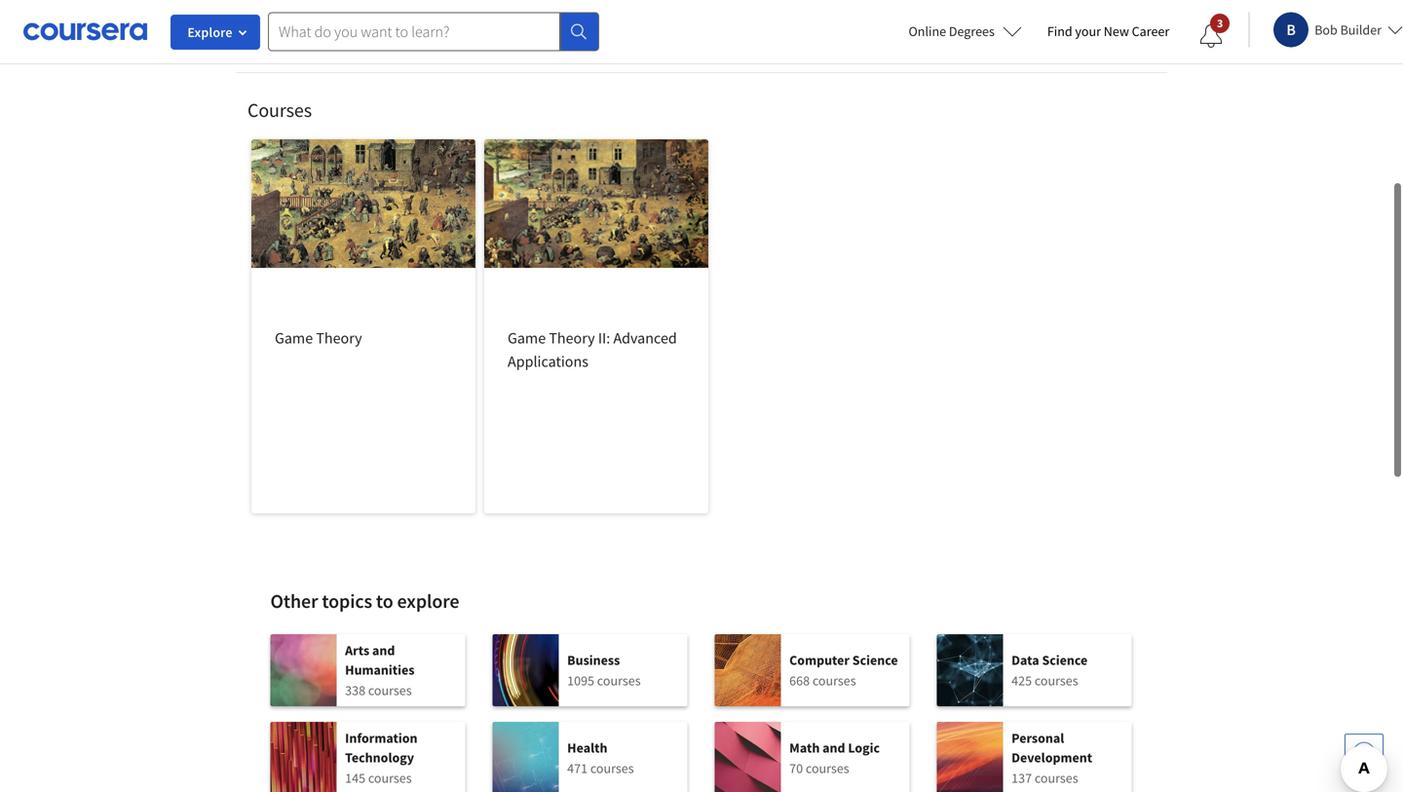 Task type: describe. For each thing, give the bounding box(es) containing it.
courses inside information technology 145 courses
[[368, 770, 412, 787]]

find
[[1048, 22, 1073, 40]]

health
[[568, 739, 608, 757]]

personal
[[1012, 730, 1065, 747]]

show notifications image
[[1200, 24, 1224, 48]]

theory for game theory ii: advanced applications
[[549, 329, 595, 348]]

b
[[1287, 20, 1297, 39]]

137
[[1012, 770, 1032, 787]]

and for math
[[823, 739, 846, 757]]

online
[[909, 22, 947, 40]]

471
[[568, 760, 588, 778]]

courses inside math and logic 70 courses
[[806, 760, 850, 778]]

new
[[1104, 22, 1130, 40]]

your
[[1076, 22, 1102, 40]]

find your new career
[[1048, 22, 1170, 40]]

data
[[1012, 652, 1040, 669]]

courses
[[248, 98, 312, 122]]

game for game theory
[[275, 329, 313, 348]]

degrees
[[949, 22, 995, 40]]

list containing arts and humanities
[[271, 635, 1133, 793]]

courses inside 'arts and humanities 338 courses'
[[368, 682, 412, 700]]

ii:
[[598, 329, 611, 348]]

find your new career link
[[1038, 19, 1180, 44]]

humanities
[[345, 661, 415, 679]]

game for game theory ii: advanced applications
[[508, 329, 546, 348]]

advanced
[[614, 329, 677, 348]]

other topics to explore
[[271, 589, 460, 614]]

builder
[[1341, 21, 1382, 39]]

business 1095 courses
[[568, 652, 641, 690]]

arts
[[345, 642, 370, 660]]

to
[[376, 589, 393, 614]]

help center image
[[1353, 742, 1377, 765]]

information technology 145 courses
[[345, 730, 418, 787]]

personal development 137 courses
[[1012, 730, 1093, 787]]

business
[[568, 652, 620, 669]]

technology
[[345, 749, 414, 767]]

math and logic 70 courses
[[790, 739, 880, 778]]

338
[[345, 682, 366, 700]]

career
[[1133, 22, 1170, 40]]

online degrees button
[[894, 10, 1038, 53]]

online degrees
[[909, 22, 995, 40]]

topics
[[322, 589, 372, 614]]

145
[[345, 770, 366, 787]]

courses inside health 471 courses
[[591, 760, 634, 778]]

courses inside data science 425 courses
[[1035, 672, 1079, 690]]

math
[[790, 739, 820, 757]]

health 471 courses
[[568, 739, 634, 778]]

courses inside personal development 137 courses
[[1035, 770, 1079, 787]]

explore
[[397, 589, 460, 614]]



Task type: vqa. For each thing, say whether or not it's contained in the screenshot.
The "Technology" at the bottom of page
yes



Task type: locate. For each thing, give the bounding box(es) containing it.
0 vertical spatial and
[[372, 642, 395, 660]]

science right data
[[1043, 652, 1088, 669]]

and
[[372, 642, 395, 660], [823, 739, 846, 757]]

1095
[[568, 672, 595, 690]]

explore button
[[171, 15, 260, 50]]

game theory ii: advanced applications link
[[485, 139, 709, 514]]

computer
[[790, 652, 850, 669]]

0 horizontal spatial theory
[[316, 329, 362, 348]]

data science 425 courses
[[1012, 652, 1088, 690]]

explore
[[188, 23, 233, 41]]

1 theory from the left
[[316, 329, 362, 348]]

science for 668 courses
[[853, 652, 899, 669]]

science
[[853, 652, 899, 669], [1043, 652, 1088, 669]]

and for arts
[[372, 642, 395, 660]]

1 science from the left
[[853, 652, 899, 669]]

courses right 425
[[1035, 672, 1079, 690]]

courses down the math
[[806, 760, 850, 778]]

courses down development
[[1035, 770, 1079, 787]]

1 horizontal spatial game
[[508, 329, 546, 348]]

3 button
[[1185, 13, 1239, 59]]

development
[[1012, 749, 1093, 767]]

668
[[790, 672, 810, 690]]

1 horizontal spatial theory
[[549, 329, 595, 348]]

courses down technology
[[368, 770, 412, 787]]

arts and humanities 338 courses
[[345, 642, 415, 700]]

What do you want to learn? text field
[[268, 12, 561, 51]]

courses down health on the bottom of the page
[[591, 760, 634, 778]]

science inside computer science 668 courses
[[853, 652, 899, 669]]

0 horizontal spatial game
[[275, 329, 313, 348]]

bob builder
[[1315, 21, 1382, 39]]

1 vertical spatial and
[[823, 739, 846, 757]]

applications
[[508, 352, 589, 371]]

1 game from the left
[[275, 329, 313, 348]]

425
[[1012, 672, 1032, 690]]

logic
[[849, 739, 880, 757]]

courses inside computer science 668 courses
[[813, 672, 857, 690]]

game inside game theory ii: advanced applications
[[508, 329, 546, 348]]

courses
[[597, 672, 641, 690], [813, 672, 857, 690], [1035, 672, 1079, 690], [368, 682, 412, 700], [591, 760, 634, 778], [806, 760, 850, 778], [368, 770, 412, 787], [1035, 770, 1079, 787]]

None search field
[[268, 12, 600, 51]]

courses down humanities
[[368, 682, 412, 700]]

3
[[1218, 16, 1224, 31]]

science for 425 courses
[[1043, 652, 1088, 669]]

theory inside game theory ii: advanced applications
[[549, 329, 595, 348]]

70
[[790, 760, 803, 778]]

and up humanities
[[372, 642, 395, 660]]

game theory
[[275, 329, 362, 348]]

1 horizontal spatial and
[[823, 739, 846, 757]]

science inside data science 425 courses
[[1043, 652, 1088, 669]]

0 horizontal spatial science
[[853, 652, 899, 669]]

and right the math
[[823, 739, 846, 757]]

other
[[271, 589, 318, 614]]

2 science from the left
[[1043, 652, 1088, 669]]

computer science 668 courses
[[790, 652, 899, 690]]

information
[[345, 730, 418, 747]]

coursera image
[[23, 16, 147, 47]]

0 horizontal spatial and
[[372, 642, 395, 660]]

courses down computer in the right bottom of the page
[[813, 672, 857, 690]]

game theory ii: advanced applications
[[508, 329, 677, 371]]

courses inside business 1095 courses
[[597, 672, 641, 690]]

list
[[271, 635, 1133, 793]]

bob
[[1315, 21, 1338, 39]]

science right computer in the right bottom of the page
[[853, 652, 899, 669]]

game
[[275, 329, 313, 348], [508, 329, 546, 348]]

and inside 'arts and humanities 338 courses'
[[372, 642, 395, 660]]

theory for game theory
[[316, 329, 362, 348]]

and inside math and logic 70 courses
[[823, 739, 846, 757]]

2 game from the left
[[508, 329, 546, 348]]

courses down business
[[597, 672, 641, 690]]

2 theory from the left
[[549, 329, 595, 348]]

1 horizontal spatial science
[[1043, 652, 1088, 669]]

theory
[[316, 329, 362, 348], [549, 329, 595, 348]]

game theory link
[[252, 139, 476, 514]]



